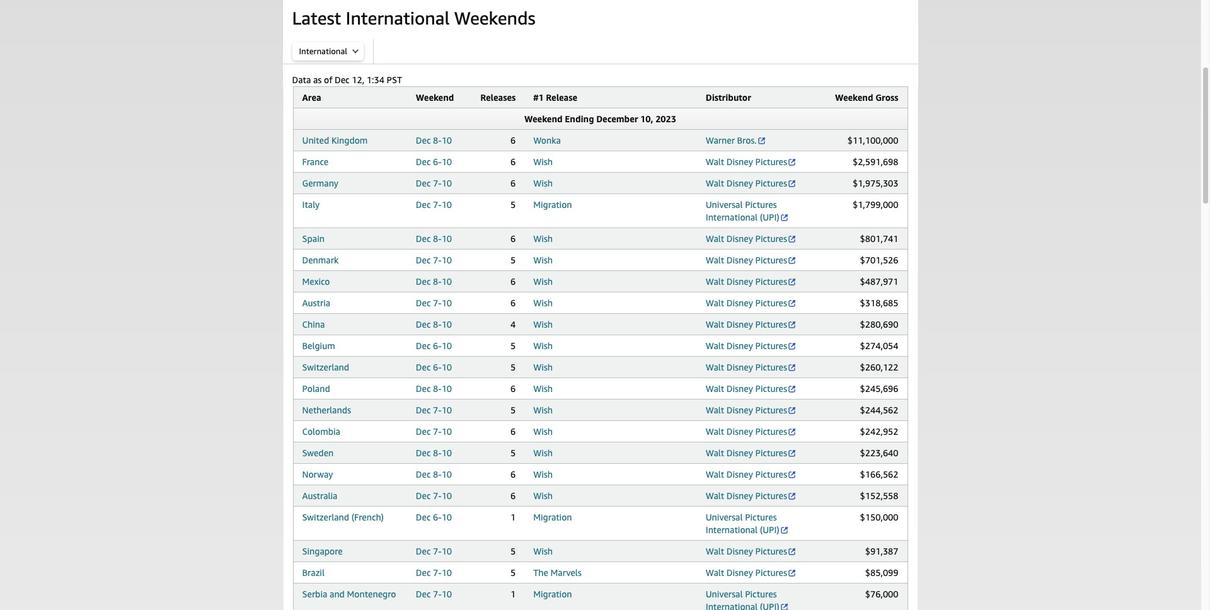 Task type: describe. For each thing, give the bounding box(es) containing it.
switzerland (french)
[[302, 512, 384, 523]]

marvels
[[551, 568, 582, 578]]

walt disney pictures link for $91,387
[[706, 546, 797, 557]]

7- for denmark
[[433, 255, 442, 266]]

migration for italy
[[534, 199, 572, 210]]

data
[[292, 74, 311, 85]]

10 for spain
[[442, 233, 452, 244]]

wish for netherlands
[[534, 405, 553, 416]]

dec for austria
[[416, 298, 431, 308]]

mexico link
[[302, 276, 330, 287]]

6- for france
[[433, 156, 442, 167]]

montenegro
[[347, 589, 396, 600]]

wish for germany
[[534, 178, 553, 189]]

$11,100,000
[[848, 135, 899, 146]]

walt disney pictures for $274,054
[[706, 341, 788, 351]]

disney for $242,952
[[727, 426, 754, 437]]

dec 6-10 link for switzerland (french)
[[416, 512, 452, 523]]

international for serbia and montenegro
[[706, 602, 758, 611]]

walt for $318,685
[[706, 298, 725, 308]]

weekend gross
[[836, 92, 899, 103]]

dec 7-10 link for netherlands
[[416, 405, 452, 416]]

china link
[[302, 319, 325, 330]]

dec 8-10 link for mexico
[[416, 276, 452, 287]]

dec 8-10 link for sweden
[[416, 448, 452, 459]]

united kingdom
[[302, 135, 368, 146]]

as
[[313, 74, 322, 85]]

dec for australia
[[416, 491, 431, 501]]

$91,387
[[866, 546, 899, 557]]

6 for colombia
[[511, 426, 516, 437]]

dec 7-10 for denmark
[[416, 255, 452, 266]]

dec 8-10 link for united kingdom
[[416, 135, 452, 146]]

6 for spain
[[511, 233, 516, 244]]

$280,690
[[861, 319, 899, 330]]

wish link for austria
[[534, 298, 553, 308]]

distributor
[[706, 92, 752, 103]]

sweden link
[[302, 448, 334, 459]]

$166,562
[[861, 469, 899, 480]]

serbia and montenegro
[[302, 589, 396, 600]]

walt for $85,099
[[706, 568, 725, 578]]

latest
[[292, 8, 341, 28]]

france link
[[302, 156, 329, 167]]

dec 8-10 for united kingdom
[[416, 135, 452, 146]]

universal pictures international (upi) link for $150,000
[[706, 512, 789, 535]]

7- for netherlands
[[433, 405, 442, 416]]

migration link for serbia and montenegro
[[534, 589, 572, 600]]

mexico
[[302, 276, 330, 287]]

pictures for $801,741
[[756, 233, 788, 244]]

dec 8-10 for spain
[[416, 233, 452, 244]]

8- for spain
[[433, 233, 442, 244]]

wish for mexico
[[534, 276, 553, 287]]

walt for $260,122
[[706, 362, 725, 373]]

pictures for $280,690
[[756, 319, 788, 330]]

weekends
[[455, 8, 536, 28]]

5 for switzerland
[[511, 362, 516, 373]]

the marvels
[[534, 568, 582, 578]]

8- for china
[[433, 319, 442, 330]]

serbia and montenegro link
[[302, 589, 396, 600]]

2023
[[656, 114, 677, 124]]

7- for austria
[[433, 298, 442, 308]]

7- for brazil
[[433, 568, 442, 578]]

colombia
[[302, 426, 341, 437]]

walt disney pictures link for $280,690
[[706, 319, 797, 330]]

weekend ending december 10, 2023
[[525, 114, 677, 124]]

10 for belgium
[[442, 341, 452, 351]]

switzerland for switzerland (french)
[[302, 512, 349, 523]]

6 for germany
[[511, 178, 516, 189]]

norway link
[[302, 469, 333, 480]]

singapore link
[[302, 546, 343, 557]]

wish link for china
[[534, 319, 553, 330]]

dec 6-10 for switzerland
[[416, 362, 452, 373]]

wish link for mexico
[[534, 276, 553, 287]]

walt disney pictures for $2,591,698
[[706, 156, 788, 167]]

$487,971
[[861, 276, 899, 287]]

release
[[546, 92, 578, 103]]

$245,696
[[861, 383, 899, 394]]

switzerland link
[[302, 362, 349, 373]]

(upi) for $76,000
[[760, 602, 780, 611]]

pictures for $318,685
[[756, 298, 788, 308]]

disney for $487,971
[[727, 276, 754, 287]]

wish link for australia
[[534, 491, 553, 501]]

6 for australia
[[511, 491, 516, 501]]

denmark link
[[302, 255, 339, 266]]

walt disney pictures link for $274,054
[[706, 341, 797, 351]]

walt for $1,975,303
[[706, 178, 725, 189]]

walt disney pictures link for $801,741
[[706, 233, 797, 244]]

poland
[[302, 383, 330, 394]]

walt disney pictures for $487,971
[[706, 276, 788, 287]]

dec for colombia
[[416, 426, 431, 437]]

switzerland (french) link
[[302, 512, 384, 523]]

dec 8-10 link for poland
[[416, 383, 452, 394]]

walt disney pictures for $1,975,303
[[706, 178, 788, 189]]

12,
[[352, 74, 365, 85]]

4
[[511, 319, 516, 330]]

denmark
[[302, 255, 339, 266]]

belgium link
[[302, 341, 335, 351]]

spain
[[302, 233, 325, 244]]

and
[[330, 589, 345, 600]]

ending
[[565, 114, 594, 124]]

australia
[[302, 491, 338, 501]]

$1,799,000
[[853, 199, 899, 210]]

dec 7-10 for brazil
[[416, 568, 452, 578]]

dec 7-10 link for serbia and montenegro
[[416, 589, 452, 600]]

dec 7-10 for serbia and montenegro
[[416, 589, 452, 600]]

germany link
[[302, 178, 339, 189]]

wonka link
[[534, 135, 561, 146]]

7- for italy
[[433, 199, 442, 210]]

(french)
[[352, 512, 384, 523]]

kingdom
[[332, 135, 368, 146]]

$150,000
[[861, 512, 899, 523]]

area
[[302, 92, 321, 103]]

walt for $242,952
[[706, 426, 725, 437]]

$318,685
[[861, 298, 899, 308]]

australia link
[[302, 491, 338, 501]]

austria
[[302, 298, 331, 308]]

dec 8-10 for poland
[[416, 383, 452, 394]]

6- for switzerland (french)
[[433, 512, 442, 523]]

walt disney pictures for $245,696
[[706, 383, 788, 394]]

austria link
[[302, 298, 331, 308]]

pictures for $260,122
[[756, 362, 788, 373]]

walt for $487,971
[[706, 276, 725, 287]]

10 for denmark
[[442, 255, 452, 266]]

pictures for $166,562
[[756, 469, 788, 480]]

pictures for $223,640
[[756, 448, 788, 459]]

walt for $2,591,698
[[706, 156, 725, 167]]

1 for dec 7-10
[[511, 589, 516, 600]]

pst
[[387, 74, 402, 85]]

universal pictures international (upi) for $1,799,000
[[706, 199, 780, 223]]

gross
[[876, 92, 899, 103]]

pictures for $245,696
[[756, 383, 788, 394]]

walt disney pictures for $166,562
[[706, 469, 788, 480]]

sweden
[[302, 448, 334, 459]]

walt disney pictures link for $701,526
[[706, 255, 797, 266]]

belgium
[[302, 341, 335, 351]]

united kingdom link
[[302, 135, 368, 146]]



Task type: vqa. For each thing, say whether or not it's contained in the screenshot.


Task type: locate. For each thing, give the bounding box(es) containing it.
singapore
[[302, 546, 343, 557]]

dec 8-10
[[416, 135, 452, 146], [416, 233, 452, 244], [416, 276, 452, 287], [416, 319, 452, 330], [416, 383, 452, 394], [416, 448, 452, 459], [416, 469, 452, 480]]

5 walt disney pictures link from the top
[[706, 276, 797, 287]]

13 10 from the top
[[442, 405, 452, 416]]

6
[[511, 135, 516, 146], [511, 156, 516, 167], [511, 178, 516, 189], [511, 233, 516, 244], [511, 276, 516, 287], [511, 298, 516, 308], [511, 383, 516, 394], [511, 426, 516, 437], [511, 469, 516, 480], [511, 491, 516, 501]]

$801,741
[[861, 233, 899, 244]]

13 wish from the top
[[534, 448, 553, 459]]

7- for serbia and montenegro
[[433, 589, 442, 600]]

11 walt disney pictures from the top
[[706, 405, 788, 416]]

0 horizontal spatial weekend
[[416, 92, 454, 103]]

#1
[[534, 92, 544, 103]]

dec 7-10 link for italy
[[416, 199, 452, 210]]

disney for $244,562
[[727, 405, 754, 416]]

10 for france
[[442, 156, 452, 167]]

10 for singapore
[[442, 546, 452, 557]]

$1,975,303
[[853, 178, 899, 189]]

1 vertical spatial (upi)
[[760, 525, 780, 535]]

9 walt from the top
[[706, 362, 725, 373]]

2 7- from the top
[[433, 199, 442, 210]]

dec 7-10 link for brazil
[[416, 568, 452, 578]]

2 universal pictures international (upi) from the top
[[706, 512, 780, 535]]

switzerland for switzerland link
[[302, 362, 349, 373]]

16 walt from the top
[[706, 546, 725, 557]]

walt disney pictures link for $223,640
[[706, 448, 797, 459]]

3 walt disney pictures from the top
[[706, 233, 788, 244]]

11 walt from the top
[[706, 405, 725, 416]]

2 dec 8-10 link from the top
[[416, 233, 452, 244]]

2 vertical spatial universal pictures international (upi) link
[[706, 589, 789, 611]]

10 for united kingdom
[[442, 135, 452, 146]]

dec for france
[[416, 156, 431, 167]]

walt disney pictures
[[706, 156, 788, 167], [706, 178, 788, 189], [706, 233, 788, 244], [706, 255, 788, 266], [706, 276, 788, 287], [706, 298, 788, 308], [706, 319, 788, 330], [706, 341, 788, 351], [706, 362, 788, 373], [706, 383, 788, 394], [706, 405, 788, 416], [706, 426, 788, 437], [706, 448, 788, 459], [706, 469, 788, 480], [706, 491, 788, 501], [706, 546, 788, 557], [706, 568, 788, 578]]

migration link for switzerland (french)
[[534, 512, 572, 523]]

spain link
[[302, 233, 325, 244]]

france
[[302, 156, 329, 167]]

9 7- from the top
[[433, 568, 442, 578]]

switzerland down belgium link
[[302, 362, 349, 373]]

0 vertical spatial (upi)
[[760, 212, 780, 223]]

9 dec 7-10 link from the top
[[416, 568, 452, 578]]

dec 6-10 link for switzerland
[[416, 362, 452, 373]]

1 universal pictures international (upi) from the top
[[706, 199, 780, 223]]

warner
[[706, 135, 735, 146]]

italy link
[[302, 199, 320, 210]]

2 8- from the top
[[433, 233, 442, 244]]

norway
[[302, 469, 333, 480]]

1 vertical spatial universal pictures international (upi) link
[[706, 512, 789, 535]]

10 for poland
[[442, 383, 452, 394]]

2 universal from the top
[[706, 512, 743, 523]]

china
[[302, 319, 325, 330]]

16 wish from the top
[[534, 546, 553, 557]]

5 wish from the top
[[534, 276, 553, 287]]

17 walt disney pictures link from the top
[[706, 568, 797, 578]]

disney for $801,741
[[727, 233, 754, 244]]

italy
[[302, 199, 320, 210]]

9 wish from the top
[[534, 362, 553, 373]]

10
[[442, 135, 452, 146], [442, 156, 452, 167], [442, 178, 452, 189], [442, 199, 452, 210], [442, 233, 452, 244], [442, 255, 452, 266], [442, 276, 452, 287], [442, 298, 452, 308], [442, 319, 452, 330], [442, 341, 452, 351], [442, 362, 452, 373], [442, 383, 452, 394], [442, 405, 452, 416], [442, 426, 452, 437], [442, 448, 452, 459], [442, 469, 452, 480], [442, 491, 452, 501], [442, 512, 452, 523], [442, 546, 452, 557], [442, 568, 452, 578], [442, 589, 452, 600]]

6 dec 8-10 from the top
[[416, 448, 452, 459]]

pictures for $152,558
[[756, 491, 788, 501]]

7 dec 8-10 link from the top
[[416, 469, 452, 480]]

15 walt from the top
[[706, 491, 725, 501]]

universal pictures international (upi) for $150,000
[[706, 512, 780, 535]]

1:34
[[367, 74, 385, 85]]

wish link for netherlands
[[534, 405, 553, 416]]

5 for singapore
[[511, 546, 516, 557]]

dec 7-10 link for singapore
[[416, 546, 452, 557]]

netherlands
[[302, 405, 351, 416]]

$244,562
[[861, 405, 899, 416]]

16 wish link from the top
[[534, 546, 553, 557]]

united
[[302, 135, 329, 146]]

10 dec 7-10 from the top
[[416, 589, 452, 600]]

7 7- from the top
[[433, 491, 442, 501]]

16 walt disney pictures from the top
[[706, 546, 788, 557]]

6- for belgium
[[433, 341, 442, 351]]

1 10 from the top
[[442, 135, 452, 146]]

6 for austria
[[511, 298, 516, 308]]

dropdown image
[[353, 49, 359, 54]]

2 wish link from the top
[[534, 178, 553, 189]]

universal pictures international (upi)
[[706, 199, 780, 223], [706, 512, 780, 535], [706, 589, 780, 611]]

4 dec 8-10 link from the top
[[416, 319, 452, 330]]

5 for italy
[[511, 199, 516, 210]]

7 disney from the top
[[727, 319, 754, 330]]

8- for sweden
[[433, 448, 442, 459]]

december
[[597, 114, 639, 124]]

walt disney pictures link for $242,952
[[706, 426, 797, 437]]

germany
[[302, 178, 339, 189]]

5 dec 7-10 from the top
[[416, 405, 452, 416]]

walt disney pictures link for $487,971
[[706, 276, 797, 287]]

disney for $701,526
[[727, 255, 754, 266]]

international for switzerland (french)
[[706, 525, 758, 535]]

1 for dec 6-10
[[511, 512, 516, 523]]

10 for switzerland
[[442, 362, 452, 373]]

5 dec 8-10 link from the top
[[416, 383, 452, 394]]

pictures for $242,952
[[756, 426, 788, 437]]

walt disney pictures for $91,387
[[706, 546, 788, 557]]

dec 6-10
[[416, 156, 452, 167], [416, 341, 452, 351], [416, 362, 452, 373], [416, 512, 452, 523]]

3 (upi) from the top
[[760, 602, 780, 611]]

10 10 from the top
[[442, 341, 452, 351]]

dec for switzerland (french)
[[416, 512, 431, 523]]

8 dec 7-10 link from the top
[[416, 546, 452, 557]]

dec 8-10 for norway
[[416, 469, 452, 480]]

5 walt from the top
[[706, 276, 725, 287]]

1 7- from the top
[[433, 178, 442, 189]]

5 for brazil
[[511, 568, 516, 578]]

2 walt disney pictures from the top
[[706, 178, 788, 189]]

walt disney pictures link for $244,562
[[706, 405, 797, 416]]

dec 6-10 link
[[416, 156, 452, 167], [416, 341, 452, 351], [416, 362, 452, 373], [416, 512, 452, 523]]

7- for germany
[[433, 178, 442, 189]]

weekend for weekend gross
[[836, 92, 874, 103]]

17 walt from the top
[[706, 568, 725, 578]]

20 10 from the top
[[442, 568, 452, 578]]

4 dec 7-10 link from the top
[[416, 298, 452, 308]]

1 vertical spatial universal
[[706, 512, 743, 523]]

13 walt disney pictures link from the top
[[706, 448, 797, 459]]

10 6 from the top
[[511, 491, 516, 501]]

6 dec 7-10 from the top
[[416, 426, 452, 437]]

7 8- from the top
[[433, 469, 442, 480]]

1 walt disney pictures link from the top
[[706, 156, 797, 167]]

walt disney pictures for $85,099
[[706, 568, 788, 578]]

6 for mexico
[[511, 276, 516, 287]]

dec 8-10 for china
[[416, 319, 452, 330]]

3 walt disney pictures link from the top
[[706, 233, 797, 244]]

walt disney pictures for $223,640
[[706, 448, 788, 459]]

2 5 from the top
[[511, 255, 516, 266]]

1 vertical spatial migration
[[534, 512, 572, 523]]

switzerland
[[302, 362, 349, 373], [302, 512, 349, 523]]

1 vertical spatial universal pictures international (upi)
[[706, 512, 780, 535]]

wonka
[[534, 135, 561, 146]]

the
[[534, 568, 549, 578]]

$260,122
[[861, 362, 899, 373]]

6 walt from the top
[[706, 298, 725, 308]]

dec 7-10 for italy
[[416, 199, 452, 210]]

10 wish from the top
[[534, 383, 553, 394]]

8- for united kingdom
[[433, 135, 442, 146]]

disney for $245,696
[[727, 383, 754, 394]]

10,
[[641, 114, 654, 124]]

dec for serbia and montenegro
[[416, 589, 431, 600]]

8 walt disney pictures from the top
[[706, 341, 788, 351]]

dec for spain
[[416, 233, 431, 244]]

5 8- from the top
[[433, 383, 442, 394]]

10 for germany
[[442, 178, 452, 189]]

disney for $274,054
[[727, 341, 754, 351]]

15 walt disney pictures from the top
[[706, 491, 788, 501]]

4 dec 6-10 from the top
[[416, 512, 452, 523]]

1 6 from the top
[[511, 135, 516, 146]]

dec 7-10 for singapore
[[416, 546, 452, 557]]

2 vertical spatial universal
[[706, 589, 743, 600]]

2 walt from the top
[[706, 178, 725, 189]]

1
[[511, 512, 516, 523], [511, 589, 516, 600]]

7 dec 7-10 link from the top
[[416, 491, 452, 501]]

1 dec 7-10 link from the top
[[416, 178, 452, 189]]

dec 8-10 link for china
[[416, 319, 452, 330]]

dec for united kingdom
[[416, 135, 431, 146]]

wish link for denmark
[[534, 255, 553, 266]]

19 10 from the top
[[442, 546, 452, 557]]

3 8- from the top
[[433, 276, 442, 287]]

1 horizontal spatial weekend
[[525, 114, 563, 124]]

12 walt disney pictures from the top
[[706, 426, 788, 437]]

$274,054
[[861, 341, 899, 351]]

12 disney from the top
[[727, 426, 754, 437]]

0 vertical spatial switzerland
[[302, 362, 349, 373]]

$85,099
[[866, 568, 899, 578]]

walt for $701,526
[[706, 255, 725, 266]]

2 vertical spatial migration
[[534, 589, 572, 600]]

walt disney pictures link for $166,562
[[706, 469, 797, 480]]

dec 7-10 for netherlands
[[416, 405, 452, 416]]

$152,558
[[861, 491, 899, 501]]

walt disney pictures for $244,562
[[706, 405, 788, 416]]

disney
[[727, 156, 754, 167], [727, 178, 754, 189], [727, 233, 754, 244], [727, 255, 754, 266], [727, 276, 754, 287], [727, 298, 754, 308], [727, 319, 754, 330], [727, 341, 754, 351], [727, 362, 754, 373], [727, 383, 754, 394], [727, 405, 754, 416], [727, 426, 754, 437], [727, 448, 754, 459], [727, 469, 754, 480], [727, 491, 754, 501], [727, 546, 754, 557], [727, 568, 754, 578]]

universal
[[706, 199, 743, 210], [706, 512, 743, 523], [706, 589, 743, 600]]

dec 7-10 link for germany
[[416, 178, 452, 189]]

9 dec 7-10 from the top
[[416, 568, 452, 578]]

8 7- from the top
[[433, 546, 442, 557]]

3 dec 7-10 link from the top
[[416, 255, 452, 266]]

6 for poland
[[511, 383, 516, 394]]

1 migration from the top
[[534, 199, 572, 210]]

4 walt disney pictures link from the top
[[706, 255, 797, 266]]

8 walt from the top
[[706, 341, 725, 351]]

$242,952
[[861, 426, 899, 437]]

5 for netherlands
[[511, 405, 516, 416]]

$2,591,698
[[853, 156, 899, 167]]

9 walt disney pictures from the top
[[706, 362, 788, 373]]

walt disney pictures link for $2,591,698
[[706, 156, 797, 167]]

wish link
[[534, 156, 553, 167], [534, 178, 553, 189], [534, 233, 553, 244], [534, 255, 553, 266], [534, 276, 553, 287], [534, 298, 553, 308], [534, 319, 553, 330], [534, 341, 553, 351], [534, 362, 553, 373], [534, 383, 553, 394], [534, 405, 553, 416], [534, 426, 553, 437], [534, 448, 553, 459], [534, 469, 553, 480], [534, 491, 553, 501], [534, 546, 553, 557]]

dec 7-10 link for denmark
[[416, 255, 452, 266]]

6 dec 7-10 link from the top
[[416, 426, 452, 437]]

dec 7-10 for australia
[[416, 491, 452, 501]]

dec for sweden
[[416, 448, 431, 459]]

walt
[[706, 156, 725, 167], [706, 178, 725, 189], [706, 233, 725, 244], [706, 255, 725, 266], [706, 276, 725, 287], [706, 298, 725, 308], [706, 319, 725, 330], [706, 341, 725, 351], [706, 362, 725, 373], [706, 383, 725, 394], [706, 405, 725, 416], [706, 426, 725, 437], [706, 448, 725, 459], [706, 469, 725, 480], [706, 491, 725, 501], [706, 546, 725, 557], [706, 568, 725, 578]]

walt disney pictures for $260,122
[[706, 362, 788, 373]]

brazil link
[[302, 568, 325, 578]]

warner bros. link
[[706, 135, 767, 146]]

15 wish from the top
[[534, 491, 553, 501]]

dec 7-10 link for australia
[[416, 491, 452, 501]]

dec for denmark
[[416, 255, 431, 266]]

7 10 from the top
[[442, 276, 452, 287]]

0 vertical spatial universal pictures international (upi) link
[[706, 199, 789, 223]]

6 walt disney pictures from the top
[[706, 298, 788, 308]]

wish link for sweden
[[534, 448, 553, 459]]

dec 7-10 link
[[416, 178, 452, 189], [416, 199, 452, 210], [416, 255, 452, 266], [416, 298, 452, 308], [416, 405, 452, 416], [416, 426, 452, 437], [416, 491, 452, 501], [416, 546, 452, 557], [416, 568, 452, 578], [416, 589, 452, 600]]

9 walt disney pictures link from the top
[[706, 362, 797, 373]]

2 horizontal spatial weekend
[[836, 92, 874, 103]]

the marvels link
[[534, 568, 582, 578]]

1 1 from the top
[[511, 512, 516, 523]]

0 vertical spatial migration link
[[534, 199, 572, 210]]

releases
[[481, 92, 516, 103]]

6 for france
[[511, 156, 516, 167]]

data as of dec 12, 1:34 pst
[[292, 74, 402, 85]]

5 dec 7-10 link from the top
[[416, 405, 452, 416]]

18 10 from the top
[[442, 512, 452, 523]]

4 walt disney pictures from the top
[[706, 255, 788, 266]]

9 wish link from the top
[[534, 362, 553, 373]]

wish link for spain
[[534, 233, 553, 244]]

2 dec 6-10 from the top
[[416, 341, 452, 351]]

2 vertical spatial universal pictures international (upi)
[[706, 589, 780, 611]]

1 universal from the top
[[706, 199, 743, 210]]

international
[[346, 8, 450, 28], [299, 46, 348, 56], [706, 212, 758, 223], [706, 525, 758, 535], [706, 602, 758, 611]]

serbia
[[302, 589, 328, 600]]

5 dec 8-10 from the top
[[416, 383, 452, 394]]

1 vertical spatial switzerland
[[302, 512, 349, 523]]

0 vertical spatial universal pictures international (upi)
[[706, 199, 780, 223]]

dec for germany
[[416, 178, 431, 189]]

4 7- from the top
[[433, 298, 442, 308]]

$223,640
[[861, 448, 899, 459]]

10 for serbia and montenegro
[[442, 589, 452, 600]]

13 walt disney pictures from the top
[[706, 448, 788, 459]]

10 for italy
[[442, 199, 452, 210]]

3 7- from the top
[[433, 255, 442, 266]]

3 dec 8-10 link from the top
[[416, 276, 452, 287]]

migration
[[534, 199, 572, 210], [534, 512, 572, 523], [534, 589, 572, 600]]

$76,000
[[866, 589, 899, 600]]

3 wish from the top
[[534, 233, 553, 244]]

17 walt disney pictures from the top
[[706, 568, 788, 578]]

wish link for france
[[534, 156, 553, 167]]

wish for belgium
[[534, 341, 553, 351]]

3 universal pictures international (upi) link from the top
[[706, 589, 789, 611]]

pictures
[[756, 156, 788, 167], [756, 178, 788, 189], [746, 199, 777, 210], [756, 233, 788, 244], [756, 255, 788, 266], [756, 276, 788, 287], [756, 298, 788, 308], [756, 319, 788, 330], [756, 341, 788, 351], [756, 362, 788, 373], [756, 383, 788, 394], [756, 405, 788, 416], [756, 426, 788, 437], [756, 448, 788, 459], [756, 469, 788, 480], [756, 491, 788, 501], [746, 512, 777, 523], [756, 546, 788, 557], [756, 568, 788, 578], [746, 589, 777, 600]]

8 wish from the top
[[534, 341, 553, 351]]

6-
[[433, 156, 442, 167], [433, 341, 442, 351], [433, 362, 442, 373], [433, 512, 442, 523]]

#1 release
[[534, 92, 578, 103]]

7-
[[433, 178, 442, 189], [433, 199, 442, 210], [433, 255, 442, 266], [433, 298, 442, 308], [433, 405, 442, 416], [433, 426, 442, 437], [433, 491, 442, 501], [433, 546, 442, 557], [433, 568, 442, 578], [433, 589, 442, 600]]

0 vertical spatial 1
[[511, 512, 516, 523]]

colombia link
[[302, 426, 341, 437]]

dec 7-10
[[416, 178, 452, 189], [416, 199, 452, 210], [416, 255, 452, 266], [416, 298, 452, 308], [416, 405, 452, 416], [416, 426, 452, 437], [416, 491, 452, 501], [416, 546, 452, 557], [416, 568, 452, 578], [416, 589, 452, 600]]

16 10 from the top
[[442, 469, 452, 480]]

$701,526
[[861, 255, 899, 266]]

0 vertical spatial migration
[[534, 199, 572, 210]]

brazil
[[302, 568, 325, 578]]

warner bros.
[[706, 135, 757, 146]]

netherlands link
[[302, 405, 351, 416]]

12 walt disney pictures link from the top
[[706, 426, 797, 437]]

2 vertical spatial migration link
[[534, 589, 572, 600]]

dec for mexico
[[416, 276, 431, 287]]

migration link for italy
[[534, 199, 572, 210]]

walt for $91,387
[[706, 546, 725, 557]]

universal pictures international (upi) link
[[706, 199, 789, 223], [706, 512, 789, 535], [706, 589, 789, 611]]

5 walt disney pictures from the top
[[706, 276, 788, 287]]

latest international weekends
[[292, 8, 536, 28]]

2 10 from the top
[[442, 156, 452, 167]]

10 for sweden
[[442, 448, 452, 459]]

dec 6-10 for france
[[416, 156, 452, 167]]

disney for $223,640
[[727, 448, 754, 459]]

3 migration link from the top
[[534, 589, 572, 600]]

switzerland down australia link
[[302, 512, 349, 523]]

wish
[[534, 156, 553, 167], [534, 178, 553, 189], [534, 233, 553, 244], [534, 255, 553, 266], [534, 276, 553, 287], [534, 298, 553, 308], [534, 319, 553, 330], [534, 341, 553, 351], [534, 362, 553, 373], [534, 383, 553, 394], [534, 405, 553, 416], [534, 426, 553, 437], [534, 448, 553, 459], [534, 469, 553, 480], [534, 491, 553, 501], [534, 546, 553, 557]]

pictures for $91,387
[[756, 546, 788, 557]]

1 (upi) from the top
[[760, 212, 780, 223]]

2 vertical spatial (upi)
[[760, 602, 780, 611]]

6 wish from the top
[[534, 298, 553, 308]]

bros.
[[738, 135, 757, 146]]

(upi)
[[760, 212, 780, 223], [760, 525, 780, 535], [760, 602, 780, 611]]

poland link
[[302, 383, 330, 394]]

dec for brazil
[[416, 568, 431, 578]]

(upi) for $150,000
[[760, 525, 780, 535]]

8 6 from the top
[[511, 426, 516, 437]]

1 vertical spatial migration link
[[534, 512, 572, 523]]

dec 7-10 link for colombia
[[416, 426, 452, 437]]

1 vertical spatial 1
[[511, 589, 516, 600]]

6 for norway
[[511, 469, 516, 480]]

8 wish link from the top
[[534, 341, 553, 351]]

0 vertical spatial universal
[[706, 199, 743, 210]]

of
[[324, 74, 333, 85]]



